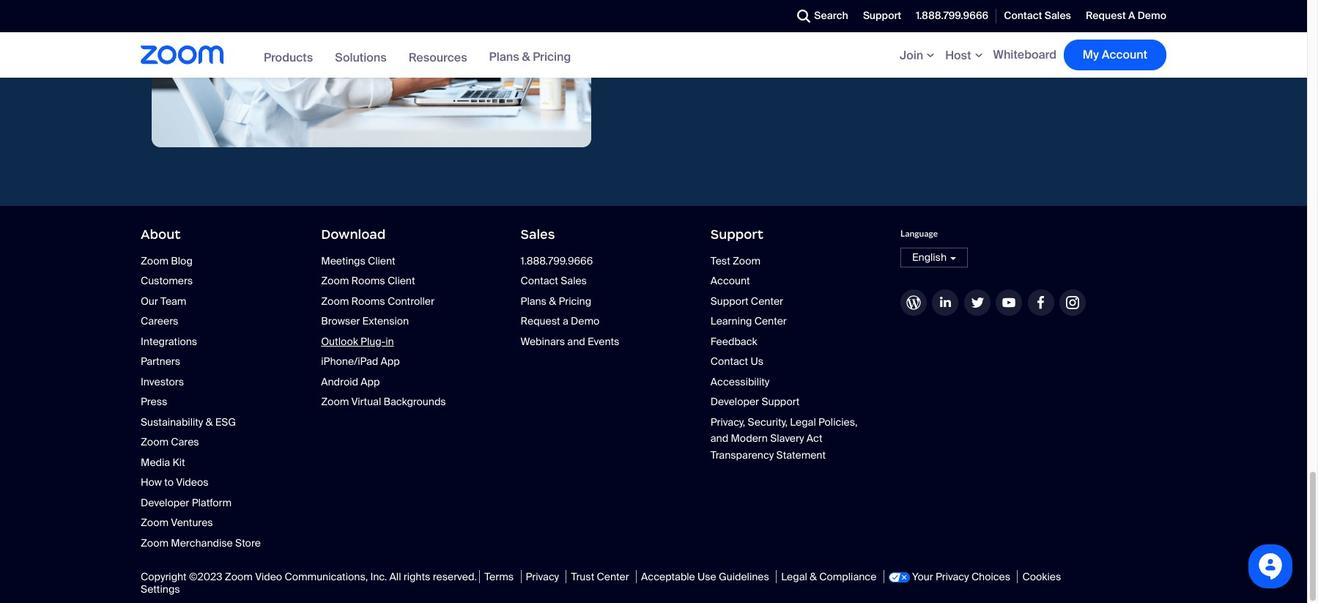 Task type: vqa. For each thing, say whether or not it's contained in the screenshot.
sentiment,
no



Task type: locate. For each thing, give the bounding box(es) containing it.
0 vertical spatial developer
[[711, 395, 760, 408]]

center down support center link
[[755, 315, 787, 328]]

communications,
[[285, 570, 368, 584]]

plans right resources
[[489, 49, 520, 65]]

1 privacy from the left
[[526, 570, 560, 584]]

policies,
[[819, 415, 858, 429]]

rooms up zoom rooms controller "link" on the left of page
[[352, 274, 385, 288]]

0 vertical spatial center
[[751, 294, 784, 308]]

0 vertical spatial contact
[[1005, 9, 1043, 22]]

1 horizontal spatial developer
[[711, 395, 760, 408]]

0 horizontal spatial sales
[[521, 227, 555, 243]]

1 vertical spatial account
[[711, 274, 751, 288]]

and inside test zoom account support center learning center feedback contact us accessibility developer support privacy, security, legal policies, and modern slavery act transparency statement
[[711, 432, 729, 445]]

0 vertical spatial and
[[568, 335, 586, 348]]

0 vertical spatial app
[[381, 355, 400, 368]]

integrations
[[141, 335, 197, 348]]

1 horizontal spatial sales
[[561, 274, 587, 288]]

1.888.799.9666 link up host
[[909, 0, 997, 32]]

act
[[807, 432, 823, 445]]

app down in on the left bottom
[[381, 355, 400, 368]]

browser extension link
[[321, 315, 409, 328]]

plug-
[[361, 335, 386, 348]]

contact up whiteboard
[[1005, 9, 1043, 22]]

solutions
[[335, 49, 387, 65]]

0 vertical spatial 1.888.799.9666
[[917, 9, 989, 22]]

1 horizontal spatial request
[[1087, 9, 1127, 22]]

client
[[368, 254, 396, 267], [388, 274, 415, 288]]

download link
[[321, 227, 386, 243]]

zoom down meetings
[[321, 274, 349, 288]]

iphone/ipad
[[321, 355, 378, 368]]

0 vertical spatial request
[[1087, 9, 1127, 22]]

1 horizontal spatial 1.888.799.9666
[[917, 9, 989, 22]]

virtual
[[352, 395, 381, 408]]

developer inside zoom blog customers our team careers integrations partners investors press sustainability & esg zoom cares media kit how to videos developer platform zoom ventures zoom merchandise store
[[141, 496, 189, 509]]

zoom up account link
[[733, 254, 761, 267]]

demo
[[1138, 9, 1167, 22], [571, 315, 600, 328]]

sales inside 1.888.799.9666 contact sales plans & pricing request a demo webinars and events
[[561, 274, 587, 288]]

0 horizontal spatial contact sales link
[[521, 274, 587, 288]]

zoom left ventures
[[141, 516, 169, 529]]

1 horizontal spatial privacy
[[936, 570, 970, 584]]

account down the test zoom link
[[711, 274, 751, 288]]

1 vertical spatial rooms
[[352, 294, 385, 308]]

zoom facebook image
[[1029, 290, 1055, 316]]

1 vertical spatial request
[[521, 315, 561, 328]]

accessibility link
[[711, 375, 770, 388]]

zoom inside test zoom account support center learning center feedback contact us accessibility developer support privacy, security, legal policies, and modern slavery act transparency statement
[[733, 254, 761, 267]]

your
[[913, 570, 934, 584]]

solutions button
[[335, 49, 387, 65]]

feedback link
[[711, 335, 758, 348]]

zoom blog link
[[141, 254, 193, 267]]

search image
[[798, 10, 811, 23]]

1.888.799.9666 inside 1.888.799.9666 contact sales plans & pricing request a demo webinars and events
[[521, 254, 593, 267]]

iphone/ipad app link
[[321, 355, 400, 368]]

zoom virtual backgrounds link
[[321, 395, 446, 408]]

center up learning center link in the right bottom of the page
[[751, 294, 784, 308]]

0 horizontal spatial contact
[[521, 274, 559, 288]]

1 vertical spatial developer
[[141, 496, 189, 509]]

contact sales link up whiteboard
[[997, 0, 1079, 32]]

us
[[751, 355, 764, 368]]

sales inside the contact sales link
[[1045, 9, 1072, 22]]

my account
[[1083, 47, 1148, 62]]

center
[[751, 294, 784, 308], [755, 315, 787, 328], [597, 570, 630, 584]]

1 horizontal spatial contact sales link
[[997, 0, 1079, 32]]

1.888.799.9666 down sales link
[[521, 254, 593, 267]]

contact up request a demo link
[[521, 274, 559, 288]]

0 vertical spatial demo
[[1138, 9, 1167, 22]]

1.888.799.9666 up host
[[917, 9, 989, 22]]

legal
[[790, 415, 817, 429], [782, 570, 808, 584]]

support up security,
[[762, 395, 800, 408]]

zoom youtube image
[[997, 290, 1023, 316]]

2 vertical spatial contact
[[711, 355, 749, 368]]

events
[[588, 335, 620, 348]]

support inside "link"
[[864, 9, 902, 22]]

cookies settings link
[[141, 570, 1062, 596]]

meetings
[[321, 254, 366, 267]]

account link
[[711, 274, 751, 288]]

0 horizontal spatial and
[[568, 335, 586, 348]]

0 vertical spatial plans
[[489, 49, 520, 65]]

1 vertical spatial 1.888.799.9666 link
[[521, 254, 593, 267]]

1 vertical spatial contact sales link
[[521, 274, 587, 288]]

app
[[381, 355, 400, 368], [361, 375, 380, 388]]

1 vertical spatial support link
[[711, 227, 764, 243]]

careers link
[[141, 315, 178, 328]]

0 horizontal spatial 1.888.799.9666 link
[[521, 254, 593, 267]]

meetings client zoom rooms client zoom rooms controller browser extension outlook plug-in iphone/ipad app android app zoom virtual backgrounds
[[321, 254, 446, 408]]

2 horizontal spatial contact
[[1005, 9, 1043, 22]]

1.888.799.9666 link down sales link
[[521, 254, 593, 267]]

0 horizontal spatial account
[[711, 274, 751, 288]]

developer down the accessibility at the bottom of the page
[[711, 395, 760, 408]]

1 horizontal spatial account
[[1102, 47, 1148, 62]]

plans & pricing
[[489, 49, 571, 65]]

and down a
[[568, 335, 586, 348]]

plans up request a demo link
[[521, 294, 547, 308]]

developer inside test zoom account support center learning center feedback contact us accessibility developer support privacy, security, legal policies, and modern slavery act transparency statement
[[711, 395, 760, 408]]

0 horizontal spatial developer
[[141, 496, 189, 509]]

legal up 'act'
[[790, 415, 817, 429]]

legal right guidelines
[[782, 570, 808, 584]]

zoom rooms controller link
[[321, 294, 435, 308]]

store
[[235, 536, 261, 550]]

1 vertical spatial 1.888.799.9666
[[521, 254, 593, 267]]

1 horizontal spatial plans
[[521, 294, 547, 308]]

app up virtual
[[361, 375, 380, 388]]

1.888.799.9666 link
[[909, 0, 997, 32], [521, 254, 593, 267]]

1 vertical spatial sales
[[521, 227, 555, 243]]

0 horizontal spatial request
[[521, 315, 561, 328]]

0 horizontal spatial 1.888.799.9666
[[521, 254, 593, 267]]

feedback
[[711, 335, 758, 348]]

customers
[[141, 274, 193, 288]]

android app link
[[321, 375, 380, 388]]

2 vertical spatial sales
[[561, 274, 587, 288]]

0 horizontal spatial privacy
[[526, 570, 560, 584]]

zoom
[[141, 254, 169, 267], [733, 254, 761, 267], [321, 274, 349, 288], [321, 294, 349, 308], [321, 395, 349, 408], [141, 436, 169, 449], [141, 516, 169, 529], [141, 536, 169, 550], [225, 570, 253, 584]]

1 vertical spatial plans
[[521, 294, 547, 308]]

0 vertical spatial sales
[[1045, 9, 1072, 22]]

0 vertical spatial account
[[1102, 47, 1148, 62]]

join button
[[900, 47, 939, 63]]

webinars and events link
[[521, 335, 620, 348]]

support
[[864, 9, 902, 22], [711, 227, 764, 243], [711, 294, 749, 308], [762, 395, 800, 408]]

1 horizontal spatial support link
[[856, 0, 909, 32]]

account right the my in the top right of the page
[[1102, 47, 1148, 62]]

1 vertical spatial contact
[[521, 274, 559, 288]]

cares
[[171, 436, 199, 449]]

zoom twitter image
[[965, 290, 991, 316]]

and down privacy,
[[711, 432, 729, 445]]

host
[[946, 47, 972, 63]]

2 horizontal spatial sales
[[1045, 9, 1072, 22]]

legal inside test zoom account support center learning center feedback contact us accessibility developer support privacy, security, legal policies, and modern slavery act transparency statement
[[790, 415, 817, 429]]

rooms down zoom rooms client link
[[352, 294, 385, 308]]

contact sales link up request a demo link
[[521, 274, 587, 288]]

0 vertical spatial rooms
[[352, 274, 385, 288]]

contact sales link
[[997, 0, 1079, 32], [521, 274, 587, 288]]

privacy left trust
[[526, 570, 560, 584]]

center right trust
[[597, 570, 630, 584]]

resources button
[[409, 49, 467, 65]]

0 vertical spatial pricing
[[533, 49, 571, 65]]

support link up the test zoom link
[[711, 227, 764, 243]]

request up webinars at the bottom left
[[521, 315, 561, 328]]

1 horizontal spatial 1.888.799.9666 link
[[909, 0, 997, 32]]

accessibility
[[711, 375, 770, 388]]

meetings client link
[[321, 254, 396, 267]]

0 horizontal spatial app
[[361, 375, 380, 388]]

client up controller
[[388, 274, 415, 288]]

contact inside test zoom account support center learning center feedback contact us accessibility developer support privacy, security, legal policies, and modern slavery act transparency statement
[[711, 355, 749, 368]]

android
[[321, 375, 358, 388]]

sustainability
[[141, 415, 203, 429]]

0 vertical spatial legal
[[790, 415, 817, 429]]

your privacy choices
[[910, 570, 1011, 584]]

©2023
[[189, 570, 223, 584]]

team
[[161, 294, 187, 308]]

1 horizontal spatial contact
[[711, 355, 749, 368]]

our team link
[[141, 294, 187, 308]]

zoom instagram image
[[1060, 290, 1087, 316]]

1 vertical spatial and
[[711, 432, 729, 445]]

request left a
[[1087, 9, 1127, 22]]

1 vertical spatial pricing
[[559, 294, 592, 308]]

trust center
[[571, 570, 630, 584]]

request
[[1087, 9, 1127, 22], [521, 315, 561, 328]]

rights
[[404, 570, 431, 584]]

pricing inside 1.888.799.9666 contact sales plans & pricing request a demo webinars and events
[[559, 294, 592, 308]]

products button
[[264, 49, 313, 65]]

to
[[164, 476, 174, 489]]

support link up join
[[856, 0, 909, 32]]

press link
[[141, 395, 168, 408]]

support up join
[[864, 9, 902, 22]]

contact down feedback link
[[711, 355, 749, 368]]

account inside test zoom account support center learning center feedback contact us accessibility developer support privacy, security, legal policies, and modern slavery act transparency statement
[[711, 274, 751, 288]]

privacy right 'your'
[[936, 570, 970, 584]]

None search field
[[744, 4, 794, 28]]

and
[[568, 335, 586, 348], [711, 432, 729, 445]]

zoom up media
[[141, 436, 169, 449]]

client up zoom rooms client link
[[368, 254, 396, 267]]

0 vertical spatial support link
[[856, 0, 909, 32]]

whiteboard
[[994, 47, 1057, 62]]

1 rooms from the top
[[352, 274, 385, 288]]

and inside 1.888.799.9666 contact sales plans & pricing request a demo webinars and events
[[568, 335, 586, 348]]

1 vertical spatial demo
[[571, 315, 600, 328]]

request a demo
[[1087, 9, 1167, 22]]

0 vertical spatial contact sales link
[[997, 0, 1079, 32]]

webinars
[[521, 335, 565, 348]]

0 horizontal spatial demo
[[571, 315, 600, 328]]

developer down to
[[141, 496, 189, 509]]

outlook
[[321, 335, 358, 348]]

1 horizontal spatial app
[[381, 355, 400, 368]]

0 vertical spatial plans & pricing link
[[489, 49, 571, 65]]

1 horizontal spatial and
[[711, 432, 729, 445]]



Task type: describe. For each thing, give the bounding box(es) containing it.
zoom left video
[[225, 570, 253, 584]]

compliance
[[820, 570, 877, 584]]

in
[[386, 335, 394, 348]]

request a demo link
[[1079, 0, 1167, 32]]

1.888.799.9666 for 1.888.799.9666 contact sales plans & pricing request a demo webinars and events
[[521, 254, 593, 267]]

english
[[913, 251, 947, 264]]

0 vertical spatial 1.888.799.9666 link
[[909, 0, 997, 32]]

demo inside 1.888.799.9666 contact sales plans & pricing request a demo webinars and events
[[571, 315, 600, 328]]

search
[[815, 9, 849, 22]]

products
[[264, 49, 313, 65]]

1.888.799.9666 contact sales plans & pricing request a demo webinars and events
[[521, 254, 620, 348]]

acceptable
[[642, 570, 696, 584]]

controller
[[388, 294, 435, 308]]

2 rooms from the top
[[352, 294, 385, 308]]

1 vertical spatial legal
[[782, 570, 808, 584]]

join
[[900, 47, 924, 63]]

english button
[[901, 248, 969, 268]]

privacy,
[[711, 415, 746, 429]]

zoom blog image
[[901, 290, 927, 316]]

legal & compliance link
[[777, 570, 882, 584]]

acceptable use guidelines link
[[636, 570, 774, 584]]

copyright
[[141, 570, 187, 584]]

privacy, security, legal policies, and modern slavery act transparency statement link
[[711, 415, 858, 462]]

1 vertical spatial client
[[388, 274, 415, 288]]

1 horizontal spatial demo
[[1138, 9, 1167, 22]]

0 vertical spatial client
[[368, 254, 396, 267]]

terms link
[[480, 570, 518, 584]]

zoom cares link
[[141, 436, 199, 449]]

investors link
[[141, 375, 184, 388]]

zoom up customers link
[[141, 254, 169, 267]]

kit
[[173, 456, 185, 469]]

learning
[[711, 315, 753, 328]]

my
[[1083, 47, 1100, 62]]

& inside zoom blog customers our team careers integrations partners investors press sustainability & esg zoom cares media kit how to videos developer platform zoom ventures zoom merchandise store
[[206, 415, 213, 429]]

extension
[[363, 315, 409, 328]]

outlook plug-in link
[[321, 335, 394, 348]]

cookies settings
[[141, 570, 1062, 596]]

media
[[141, 456, 170, 469]]

contact us link
[[711, 355, 764, 368]]

1 vertical spatial center
[[755, 315, 787, 328]]

support up the test zoom link
[[711, 227, 764, 243]]

terms
[[485, 570, 514, 584]]

choices
[[972, 570, 1011, 584]]

test zoom link
[[711, 254, 761, 267]]

test zoom account support center learning center feedback contact us accessibility developer support privacy, security, legal policies, and modern slavery act transparency statement
[[711, 254, 858, 462]]

contact sales
[[1005, 9, 1072, 22]]

zoom merchandise store link
[[141, 536, 261, 550]]

2 privacy from the left
[[936, 570, 970, 584]]

acceptable use guidelines
[[642, 570, 770, 584]]

zoom up browser
[[321, 294, 349, 308]]

host button
[[946, 47, 987, 63]]

merchandise
[[171, 536, 233, 550]]

& inside 1.888.799.9666 contact sales plans & pricing request a demo webinars and events
[[549, 294, 557, 308]]

whiteboard link
[[994, 47, 1057, 62]]

our
[[141, 294, 158, 308]]

settings
[[141, 583, 180, 596]]

a
[[563, 315, 569, 328]]

about
[[141, 227, 181, 243]]

learning center link
[[711, 315, 787, 328]]

esg
[[215, 415, 236, 429]]

1.888.799.9666 for 1.888.799.9666
[[917, 9, 989, 22]]

2 vertical spatial center
[[597, 570, 630, 584]]

search image
[[798, 10, 811, 23]]

support down account link
[[711, 294, 749, 308]]

browser
[[321, 315, 360, 328]]

about link
[[141, 227, 181, 243]]

copyright ©2023 zoom video communications, inc. all rights reserved. terms
[[141, 570, 514, 584]]

investors
[[141, 375, 184, 388]]

sustainability & esg link
[[141, 415, 236, 429]]

all
[[390, 570, 401, 584]]

0 horizontal spatial support link
[[711, 227, 764, 243]]

cookies
[[1023, 570, 1062, 584]]

0 horizontal spatial plans
[[489, 49, 520, 65]]

resources
[[409, 49, 467, 65]]

partners
[[141, 355, 180, 368]]

backgrounds
[[384, 395, 446, 408]]

request inside 1.888.799.9666 contact sales plans & pricing request a demo webinars and events
[[521, 315, 561, 328]]

trust center link
[[566, 570, 634, 584]]

partners link
[[141, 355, 180, 368]]

reserved.
[[433, 570, 477, 584]]

contact inside 1.888.799.9666 contact sales plans & pricing request a demo webinars and events
[[521, 274, 559, 288]]

developer platform link
[[141, 496, 232, 509]]

zoom linkedin image
[[933, 290, 959, 316]]

security,
[[748, 415, 788, 429]]

test
[[711, 254, 731, 267]]

1 vertical spatial app
[[361, 375, 380, 388]]

zoom down android
[[321, 395, 349, 408]]

zoom rooms client link
[[321, 274, 415, 288]]

1 vertical spatial plans & pricing link
[[521, 294, 592, 308]]

zoom down zoom ventures link
[[141, 536, 169, 550]]

guidelines
[[719, 570, 770, 584]]

support center link
[[711, 294, 784, 308]]

request a demo link
[[521, 315, 600, 328]]

slavery
[[771, 432, 805, 445]]

inc.
[[371, 570, 387, 584]]

zoom logo image
[[141, 46, 224, 65]]

developer support link
[[711, 395, 800, 408]]

integrations link
[[141, 335, 197, 348]]

zoom blog customers our team careers integrations partners investors press sustainability & esg zoom cares media kit how to videos developer platform zoom ventures zoom merchandise store
[[141, 254, 261, 550]]

my account link
[[1065, 40, 1167, 70]]

sales link
[[521, 227, 555, 243]]

language
[[901, 228, 939, 239]]

zoom ventures link
[[141, 516, 213, 529]]

plans inside 1.888.799.9666 contact sales plans & pricing request a demo webinars and events
[[521, 294, 547, 308]]

press
[[141, 395, 168, 408]]

how
[[141, 476, 162, 489]]



